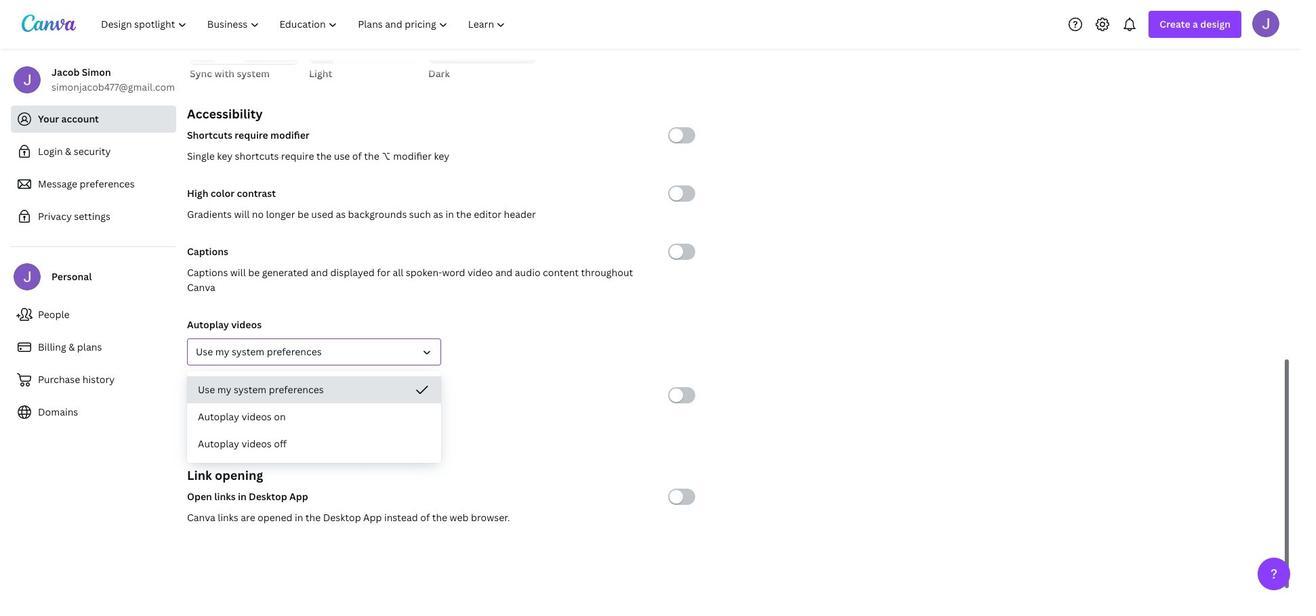 Task type: vqa. For each thing, say whether or not it's contained in the screenshot.
button
yes



Task type: locate. For each thing, give the bounding box(es) containing it.
option
[[187, 377, 441, 404], [187, 404, 441, 431], [187, 431, 441, 458]]

None button
[[190, 3, 298, 81], [309, 3, 417, 81], [428, 3, 537, 81], [187, 339, 441, 366], [190, 3, 298, 81], [309, 3, 417, 81], [428, 3, 537, 81], [187, 339, 441, 366]]

list box
[[187, 377, 441, 458]]

1 option from the top
[[187, 377, 441, 404]]

jacob simon image
[[1252, 10, 1279, 37]]



Task type: describe. For each thing, give the bounding box(es) containing it.
top level navigation element
[[92, 11, 517, 38]]

3 option from the top
[[187, 431, 441, 458]]

2 option from the top
[[187, 404, 441, 431]]



